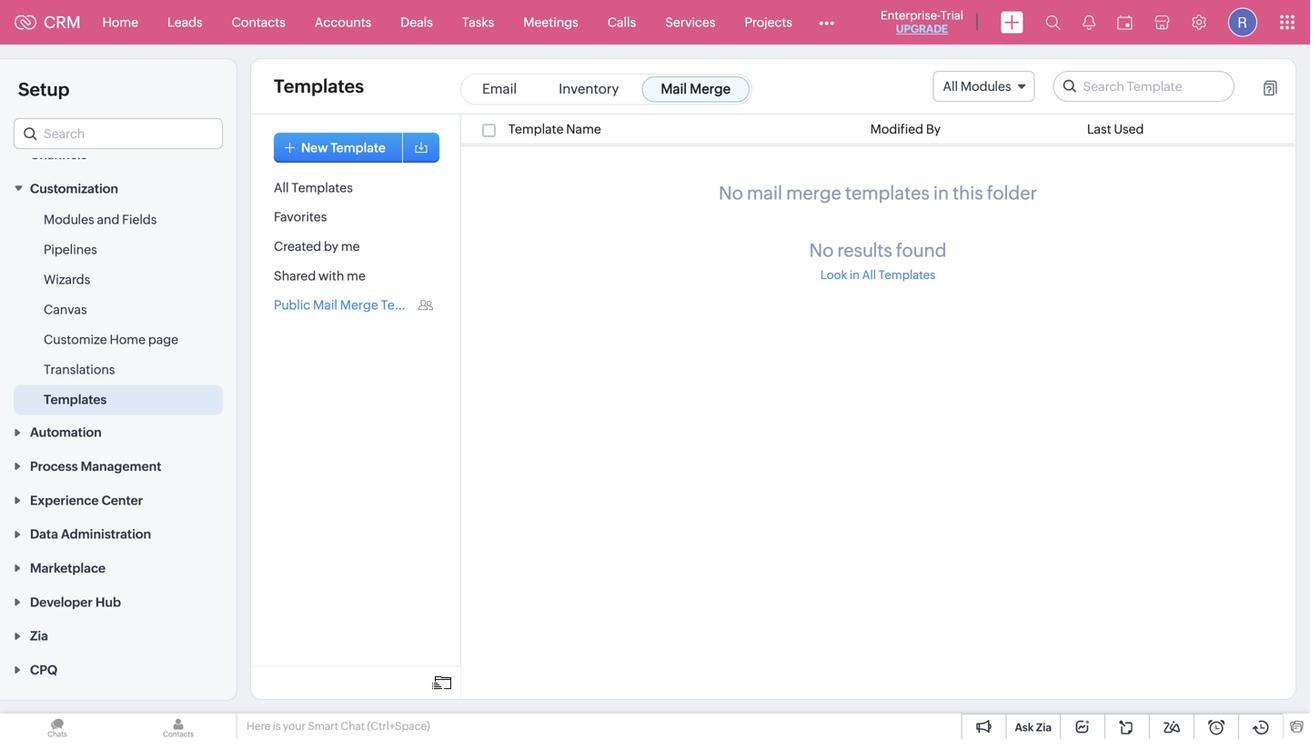 Task type: locate. For each thing, give the bounding box(es) containing it.
0 horizontal spatial in
[[850, 268, 860, 282]]

0 horizontal spatial all
[[274, 180, 289, 195]]

leads link
[[153, 0, 217, 44]]

new template button
[[274, 133, 404, 163]]

experience center
[[30, 493, 143, 508]]

customize home page link
[[44, 331, 178, 349]]

1 vertical spatial no
[[809, 240, 834, 261]]

merge
[[690, 81, 731, 97], [340, 298, 378, 313]]

0 vertical spatial merge
[[690, 81, 731, 97]]

0 vertical spatial by
[[926, 122, 941, 136]]

home right crm
[[102, 15, 138, 30]]

template inside button
[[331, 141, 386, 155]]

1 horizontal spatial all
[[862, 268, 876, 282]]

2 vertical spatial all
[[862, 268, 876, 282]]

1 horizontal spatial zia
[[1036, 722, 1052, 734]]

0 vertical spatial modules
[[961, 79, 1011, 94]]

0 vertical spatial in
[[933, 183, 949, 204]]

customization region
[[0, 205, 237, 415]]

center
[[102, 493, 143, 508]]

process
[[30, 460, 78, 474]]

template right new
[[331, 141, 386, 155]]

no up look
[[809, 240, 834, 261]]

all down the upgrade
[[943, 79, 958, 94]]

modules inside modules and fields link
[[44, 212, 94, 227]]

folder
[[987, 183, 1037, 204]]

mail
[[747, 183, 783, 204]]

1 vertical spatial merge
[[340, 298, 378, 313]]

template
[[508, 122, 564, 136], [331, 141, 386, 155]]

merge down services
[[690, 81, 731, 97]]

modules down create menu image
[[961, 79, 1011, 94]]

1 vertical spatial me
[[347, 269, 366, 283]]

zia inside dropdown button
[[30, 629, 48, 644]]

1 horizontal spatial mail
[[661, 81, 687, 97]]

marketplace button
[[0, 551, 237, 585]]

ask zia
[[1015, 722, 1052, 734]]

here
[[247, 721, 271, 733]]

me up with
[[341, 239, 360, 254]]

created by me link
[[274, 239, 360, 254]]

1 vertical spatial by
[[324, 239, 338, 254]]

calendar image
[[1117, 15, 1133, 30]]

in inside the no results found look in all templates
[[850, 268, 860, 282]]

in right look
[[850, 268, 860, 282]]

1 vertical spatial in
[[850, 268, 860, 282]]

email
[[482, 81, 517, 97]]

mail
[[661, 81, 687, 97], [313, 298, 337, 313]]

process management button
[[0, 449, 237, 483]]

all down results at the top of page
[[862, 268, 876, 282]]

shared
[[274, 269, 316, 283]]

experience
[[30, 493, 99, 508]]

no for no mail merge templates in this folder
[[719, 183, 743, 204]]

no results found look in all templates
[[809, 240, 947, 282]]

no for no results found look in all templates
[[809, 240, 834, 261]]

0 horizontal spatial mail
[[313, 298, 337, 313]]

1 vertical spatial modules
[[44, 212, 94, 227]]

no inside the no results found look in all templates
[[809, 240, 834, 261]]

enterprise-
[[881, 9, 940, 22]]

merge down with
[[340, 298, 378, 313]]

0 horizontal spatial modules
[[44, 212, 94, 227]]

(ctrl+space)
[[367, 721, 430, 733]]

1 horizontal spatial in
[[933, 183, 949, 204]]

chats image
[[0, 714, 115, 740]]

mail down services link
[[661, 81, 687, 97]]

new template
[[301, 141, 386, 155]]

favorites
[[274, 210, 327, 224]]

All Modules field
[[933, 71, 1035, 102]]

home link
[[88, 0, 153, 44]]

0 vertical spatial home
[[102, 15, 138, 30]]

crm
[[44, 13, 81, 32]]

home inside customize home page link
[[110, 332, 146, 347]]

mail merge link
[[642, 76, 750, 102]]

projects
[[745, 15, 793, 30]]

here is your smart chat (ctrl+space)
[[247, 721, 430, 733]]

inventory
[[559, 81, 619, 97]]

mail down shared with me link
[[313, 298, 337, 313]]

search image
[[1045, 15, 1061, 30]]

this
[[953, 183, 983, 204]]

your
[[283, 721, 306, 733]]

zia
[[30, 629, 48, 644], [1036, 722, 1052, 734]]

templates
[[274, 76, 364, 97], [292, 180, 353, 195], [879, 268, 936, 282], [381, 298, 442, 313], [44, 392, 107, 407]]

templates inside the no results found look in all templates
[[879, 268, 936, 282]]

me right with
[[347, 269, 366, 283]]

inventory link
[[540, 76, 638, 102]]

me for created by me
[[341, 239, 360, 254]]

2 horizontal spatial all
[[943, 79, 958, 94]]

in for this
[[933, 183, 949, 204]]

ask
[[1015, 722, 1034, 734]]

meetings link
[[509, 0, 593, 44]]

is
[[273, 721, 281, 733]]

with
[[318, 269, 344, 283]]

deals
[[401, 15, 433, 30]]

cpq
[[30, 663, 57, 678]]

projects link
[[730, 0, 807, 44]]

None field
[[14, 118, 223, 149]]

all up favorites link
[[274, 180, 289, 195]]

search element
[[1035, 0, 1072, 45]]

merge
[[786, 183, 842, 204]]

0 vertical spatial me
[[341, 239, 360, 254]]

0 horizontal spatial template
[[331, 141, 386, 155]]

0 vertical spatial mail
[[661, 81, 687, 97]]

services link
[[651, 0, 730, 44]]

home left page
[[110, 332, 146, 347]]

1 horizontal spatial merge
[[690, 81, 731, 97]]

0 horizontal spatial no
[[719, 183, 743, 204]]

pipelines link
[[44, 241, 97, 259]]

0 horizontal spatial by
[[324, 239, 338, 254]]

1 vertical spatial template
[[331, 141, 386, 155]]

favorites link
[[274, 210, 327, 224]]

fields
[[122, 212, 157, 227]]

1 horizontal spatial by
[[926, 122, 941, 136]]

by right modified at the right top of page
[[926, 122, 941, 136]]

canvas link
[[44, 301, 87, 319]]

0 horizontal spatial merge
[[340, 298, 378, 313]]

all templates link
[[274, 180, 353, 195]]

0 horizontal spatial zia
[[30, 629, 48, 644]]

0 vertical spatial no
[[719, 183, 743, 204]]

templates link
[[44, 391, 107, 409]]

all
[[943, 79, 958, 94], [274, 180, 289, 195], [862, 268, 876, 282]]

1 horizontal spatial modules
[[961, 79, 1011, 94]]

0 vertical spatial all
[[943, 79, 958, 94]]

1 horizontal spatial template
[[508, 122, 564, 136]]

no left 'mail'
[[719, 183, 743, 204]]

1 vertical spatial all
[[274, 180, 289, 195]]

all inside field
[[943, 79, 958, 94]]

1 vertical spatial home
[[110, 332, 146, 347]]

1 vertical spatial zia
[[1036, 722, 1052, 734]]

me
[[341, 239, 360, 254], [347, 269, 366, 283]]

new
[[301, 141, 328, 155]]

contacts
[[232, 15, 286, 30]]

0 vertical spatial zia
[[30, 629, 48, 644]]

all for all modules
[[943, 79, 958, 94]]

public mail merge templates link
[[274, 298, 442, 313]]

modules up pipelines link
[[44, 212, 94, 227]]

by up with
[[324, 239, 338, 254]]

leads
[[168, 15, 203, 30]]

modules and fields link
[[44, 211, 157, 229]]

meetings
[[523, 15, 578, 30]]

in left this
[[933, 183, 949, 204]]

template left name
[[508, 122, 564, 136]]

enterprise-trial upgrade
[[881, 9, 964, 35]]

page
[[148, 332, 178, 347]]

all modules
[[943, 79, 1011, 94]]

1 vertical spatial mail
[[313, 298, 337, 313]]

zia right ask
[[1036, 722, 1052, 734]]

1 horizontal spatial no
[[809, 240, 834, 261]]

templates inside customization region
[[44, 392, 107, 407]]

customize
[[44, 332, 107, 347]]

Search text field
[[15, 119, 222, 148]]

data administration
[[30, 527, 151, 542]]

developer hub button
[[0, 585, 237, 619]]

templates
[[845, 183, 930, 204]]

public
[[274, 298, 311, 313]]

modules
[[961, 79, 1011, 94], [44, 212, 94, 227]]

canvas
[[44, 302, 87, 317]]

zia up cpq
[[30, 629, 48, 644]]

last used
[[1087, 122, 1144, 136]]

home inside the home link
[[102, 15, 138, 30]]



Task type: describe. For each thing, give the bounding box(es) containing it.
mail merge
[[661, 81, 731, 97]]

management
[[81, 460, 161, 474]]

customize home page
[[44, 332, 178, 347]]

accounts
[[315, 15, 372, 30]]

by for created
[[324, 239, 338, 254]]

developer
[[30, 595, 93, 610]]

modified
[[870, 122, 924, 136]]

modules and fields
[[44, 212, 157, 227]]

channels button
[[0, 137, 237, 171]]

tasks
[[462, 15, 494, 30]]

signals image
[[1083, 15, 1096, 30]]

translations link
[[44, 361, 115, 379]]

created by me
[[274, 239, 360, 254]]

public mail merge templates
[[274, 298, 442, 313]]

cpq button
[[0, 653, 237, 687]]

setup
[[18, 79, 70, 100]]

zia button
[[0, 619, 237, 653]]

look in all templates link
[[820, 268, 936, 282]]

marketplace
[[30, 561, 106, 576]]

name
[[566, 122, 601, 136]]

administration
[[61, 527, 151, 542]]

modules inside all modules field
[[961, 79, 1011, 94]]

template name
[[508, 122, 601, 136]]

calls
[[608, 15, 636, 30]]

modified by
[[870, 122, 941, 136]]

trial
[[940, 9, 964, 22]]

wizards link
[[44, 271, 90, 289]]

hub
[[95, 595, 121, 610]]

signals element
[[1072, 0, 1106, 45]]

by for modified
[[926, 122, 941, 136]]

me for shared with me
[[347, 269, 366, 283]]

contacts image
[[121, 714, 236, 740]]

create menu element
[[990, 0, 1035, 44]]

accounts link
[[300, 0, 386, 44]]

wizards
[[44, 272, 90, 287]]

created
[[274, 239, 321, 254]]

Other Modules field
[[807, 8, 846, 37]]

profile element
[[1217, 0, 1268, 44]]

upgrade
[[896, 23, 948, 35]]

customization button
[[0, 171, 237, 205]]

email link
[[463, 76, 536, 102]]

found
[[896, 240, 947, 261]]

automation
[[30, 426, 102, 440]]

look
[[820, 268, 847, 282]]

all for all templates
[[274, 180, 289, 195]]

shared with me
[[274, 269, 366, 283]]

crm link
[[15, 13, 81, 32]]

all inside the no results found look in all templates
[[862, 268, 876, 282]]

process management
[[30, 460, 161, 474]]

results
[[837, 240, 893, 261]]

deals link
[[386, 0, 448, 44]]

and
[[97, 212, 119, 227]]

no mail merge templates in this folder
[[719, 183, 1037, 204]]

last
[[1087, 122, 1111, 136]]

help image
[[1264, 80, 1278, 96]]

tasks link
[[448, 0, 509, 44]]

in for all
[[850, 268, 860, 282]]

profile image
[[1228, 8, 1257, 37]]

calls link
[[593, 0, 651, 44]]

0 vertical spatial template
[[508, 122, 564, 136]]

create menu image
[[1001, 11, 1024, 33]]

pipelines
[[44, 242, 97, 257]]

smart
[[308, 721, 338, 733]]

developer hub
[[30, 595, 121, 610]]

used
[[1114, 122, 1144, 136]]

data administration button
[[0, 517, 237, 551]]

chat
[[341, 721, 365, 733]]

Search Template text field
[[1054, 72, 1234, 101]]

channels
[[30, 147, 87, 162]]

contacts link
[[217, 0, 300, 44]]

all templates
[[274, 180, 353, 195]]

logo image
[[15, 15, 36, 30]]



